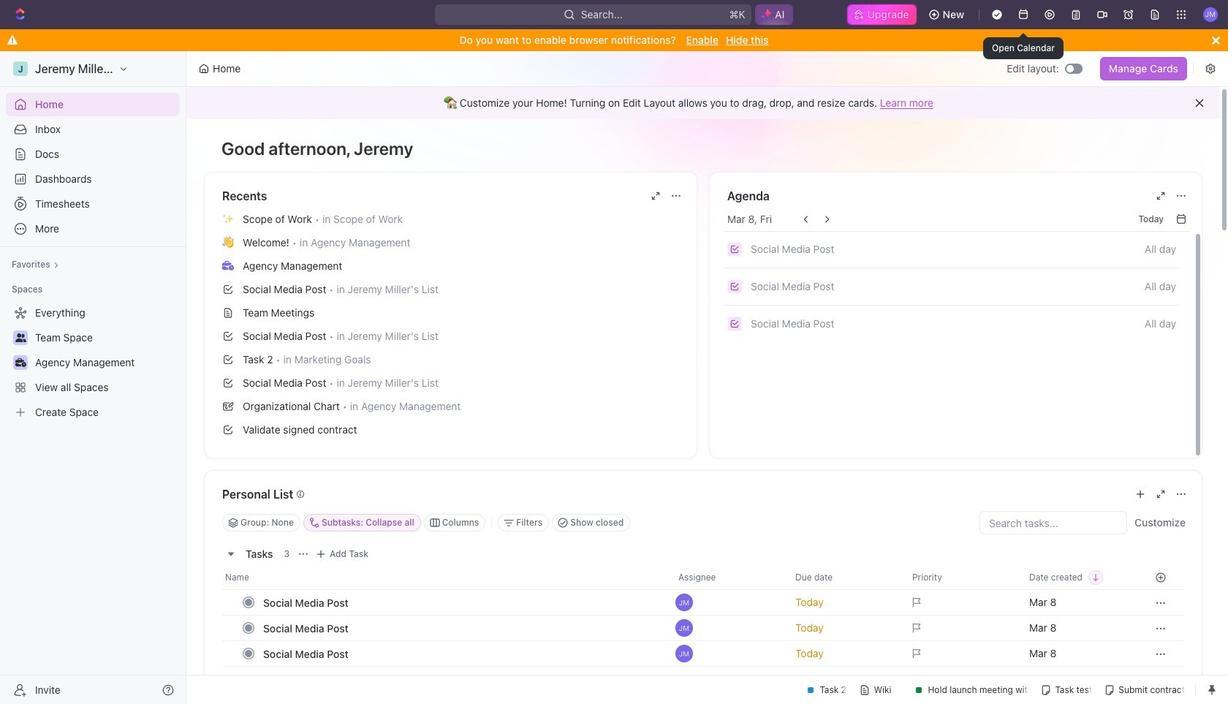 Task type: locate. For each thing, give the bounding box(es) containing it.
business time image inside tree
[[15, 358, 26, 367]]

0 vertical spatial business time image
[[222, 261, 234, 270]]

business time image
[[222, 261, 234, 270], [15, 358, 26, 367]]

tree
[[6, 301, 180, 424]]

alert
[[186, 87, 1220, 119]]

tree inside sidebar navigation
[[6, 301, 180, 424]]

0 horizontal spatial business time image
[[15, 358, 26, 367]]

sidebar navigation
[[0, 51, 189, 704]]

Search tasks... text field
[[980, 512, 1127, 534]]

1 vertical spatial business time image
[[15, 358, 26, 367]]

1 horizontal spatial business time image
[[222, 261, 234, 270]]



Task type: vqa. For each thing, say whether or not it's contained in the screenshot.
to
no



Task type: describe. For each thing, give the bounding box(es) containing it.
jeremy miller's workspace, , element
[[13, 61, 28, 76]]

user group image
[[15, 333, 26, 342]]



